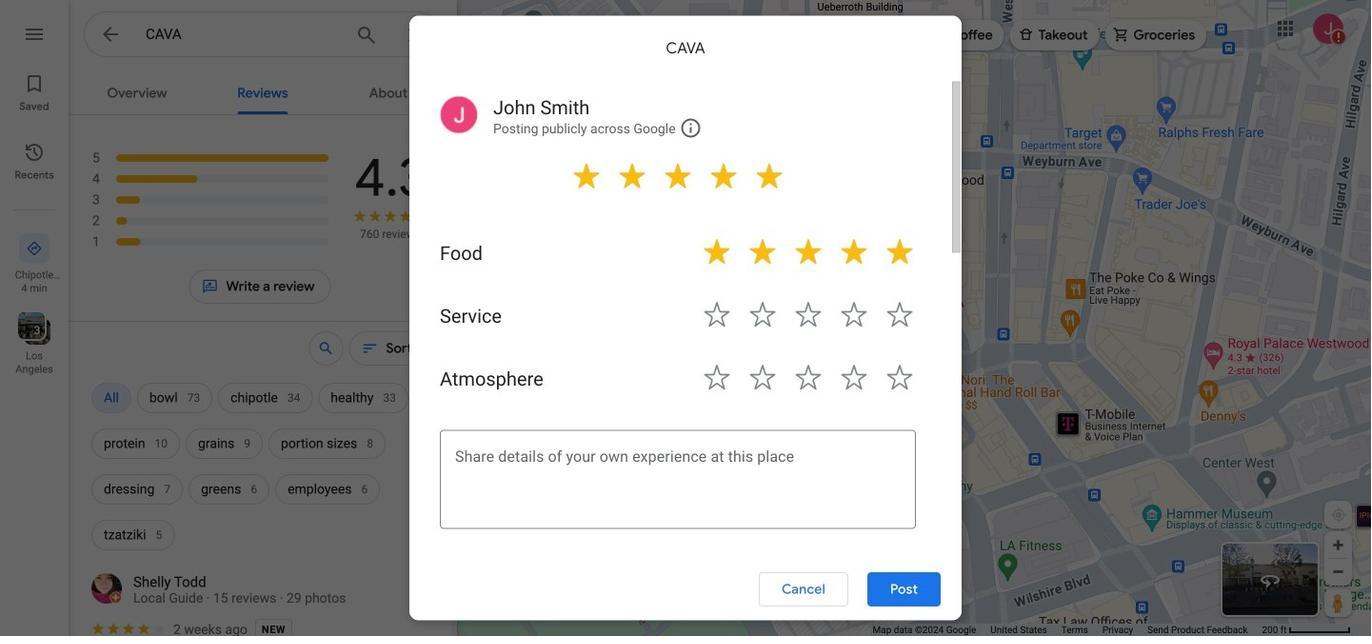 Task type: vqa. For each thing, say whether or not it's contained in the screenshot.
1 STARS, 49 REVIEWS Image
yes



Task type: locate. For each thing, give the bounding box(es) containing it.
tab list inside google maps element
[[69, 69, 457, 114]]

none search field inside google maps element
[[84, 11, 442, 64]]

5 stars, 468 reviews image
[[91, 148, 331, 169]]

None search field
[[84, 11, 442, 64]]

grains, mentioned in 9 reviews radio
[[186, 421, 263, 467]]

4 stars image
[[91, 622, 167, 636]]

zoom out image
[[1332, 565, 1346, 579]]

healthy, mentioned in 33 reviews radio
[[319, 375, 409, 421]]

All reviews radio
[[91, 375, 131, 421]]

chipotle, mentioned in 34 reviews radio
[[218, 375, 313, 421]]

4 stars, 175 reviews image
[[91, 169, 330, 190]]

cannot access your location image
[[1331, 507, 1348, 524]]

bowl, mentioned in 73 reviews radio
[[137, 375, 213, 421]]

photo of shelly todd image
[[91, 574, 122, 604]]

list
[[0, 0, 69, 636]]

tab list
[[69, 69, 457, 114]]

tzatziki, mentioned in 5 reviews radio
[[91, 513, 175, 558]]

1 stars, 49 reviews image
[[91, 232, 330, 252]]



Task type: describe. For each thing, give the bounding box(es) containing it.
2 stars, 20 reviews image
[[91, 211, 330, 232]]

4.3 stars image
[[353, 209, 429, 227]]

greens, mentioned in 6 reviews radio
[[189, 467, 270, 513]]

sort image
[[362, 340, 379, 357]]

dressing, mentioned in 7 reviews radio
[[91, 467, 183, 513]]

3 stars, 48 reviews image
[[91, 190, 330, 211]]

protein, mentioned in 10 reviews radio
[[91, 421, 180, 467]]

street view image
[[1260, 569, 1282, 592]]

refine reviews option group
[[91, 375, 429, 558]]

google maps element
[[0, 0, 1372, 636]]

collapse side panel image
[[458, 308, 479, 329]]

zoom in image
[[1332, 538, 1346, 553]]

employees, mentioned in 6 reviews radio
[[275, 467, 380, 513]]

search reviews image
[[318, 340, 335, 357]]

cava main content
[[69, 69, 457, 636]]

menu image
[[23, 23, 46, 46]]

show street view coverage image
[[1325, 589, 1353, 617]]

portion sizes, mentioned in 8 reviews radio
[[269, 421, 386, 467]]



